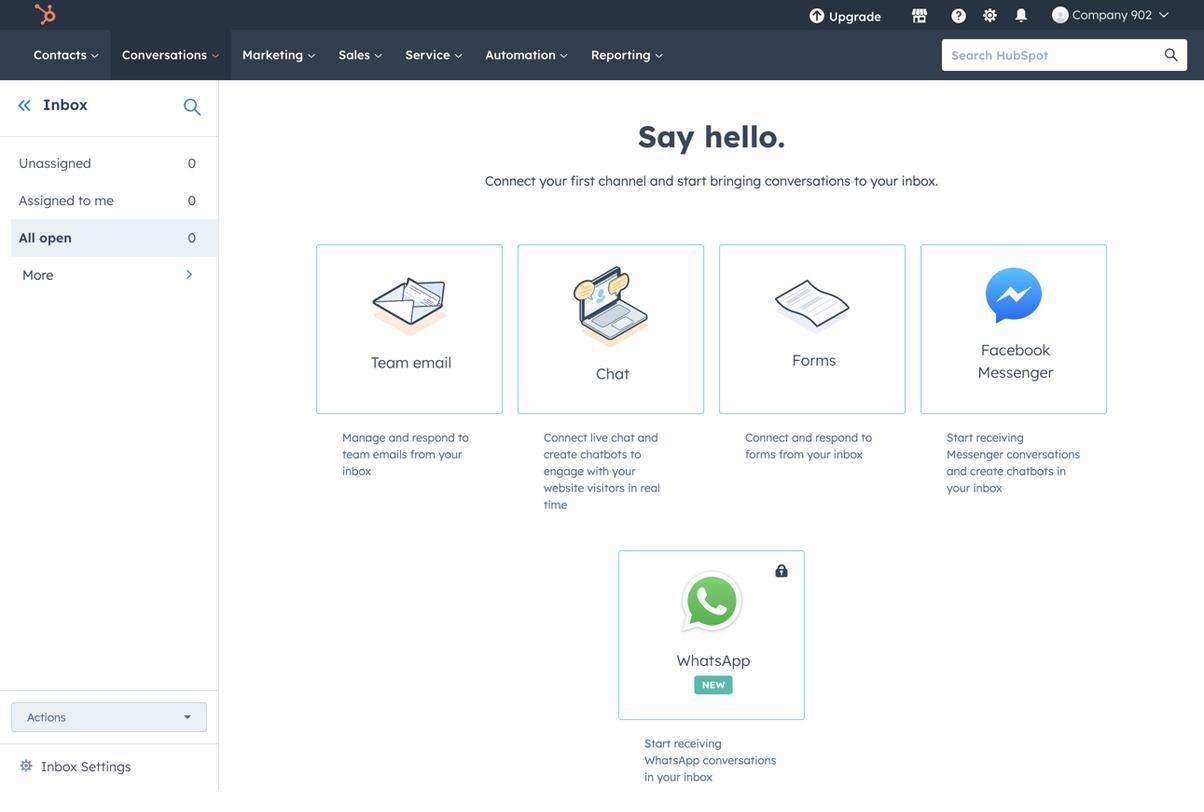 Task type: vqa. For each thing, say whether or not it's contained in the screenshot.
Account
no



Task type: locate. For each thing, give the bounding box(es) containing it.
respond inside connect and respond to forms from your inbox
[[816, 431, 859, 445]]

chatbots inside connect live chat and create chatbots to engage with your website visitors in real time
[[581, 447, 628, 461]]

0 vertical spatial 0
[[188, 155, 196, 171]]

inbox for inbox
[[43, 95, 88, 114]]

marketing
[[242, 47, 307, 63]]

0 horizontal spatial from
[[410, 447, 436, 461]]

1 from from the left
[[410, 447, 436, 461]]

1 horizontal spatial chatbots
[[1007, 464, 1054, 478]]

3 0 from the top
[[188, 230, 196, 246]]

inbox down contacts link
[[43, 95, 88, 114]]

your inside the start receiving whatsapp conversations in your inbox
[[657, 770, 681, 784]]

conversations link
[[111, 30, 231, 80]]

0 for open
[[188, 230, 196, 246]]

start receiving whatsapp conversations in your inbox
[[645, 737, 777, 784]]

inbox inside connect and respond to forms from your inbox
[[834, 447, 863, 461]]

chat
[[596, 364, 630, 383]]

visitors
[[588, 481, 625, 495]]

chatbots inside start receiving messenger conversations and create chatbots in your inbox
[[1007, 464, 1054, 478]]

inbox inside inbox settings link
[[41, 759, 77, 775]]

your
[[540, 173, 567, 189], [871, 173, 898, 189], [439, 447, 462, 461], [808, 447, 831, 461], [613, 464, 636, 478], [947, 481, 971, 495], [657, 770, 681, 784]]

1 vertical spatial start
[[645, 737, 671, 751]]

1 vertical spatial conversations
[[1007, 447, 1081, 461]]

respond right manage
[[412, 431, 455, 445]]

conversations
[[765, 173, 851, 189], [1007, 447, 1081, 461], [703, 754, 777, 768]]

connect your first channel and start bringing conversations to your inbox.
[[485, 173, 939, 189]]

1 horizontal spatial receiving
[[977, 431, 1024, 445]]

reporting
[[591, 47, 655, 63]]

Facebook Messenger checkbox
[[921, 244, 1108, 414]]

inbox.
[[902, 173, 939, 189]]

0 horizontal spatial start
[[645, 737, 671, 751]]

0 vertical spatial create
[[544, 447, 577, 461]]

in inside the start receiving whatsapp conversations in your inbox
[[645, 770, 654, 784]]

1 horizontal spatial create
[[971, 464, 1004, 478]]

from right forms
[[779, 447, 804, 461]]

2 horizontal spatial connect
[[746, 431, 789, 445]]

reporting link
[[580, 30, 675, 80]]

to
[[855, 173, 867, 189], [78, 192, 91, 209], [458, 431, 469, 445], [862, 431, 873, 445], [631, 447, 642, 461]]

start for start receiving whatsapp conversations in your inbox
[[645, 737, 671, 751]]

0 vertical spatial in
[[1057, 464, 1067, 478]]

receiving for messenger
[[977, 431, 1024, 445]]

2 vertical spatial 0
[[188, 230, 196, 246]]

1 vertical spatial receiving
[[674, 737, 722, 751]]

2 horizontal spatial in
[[1057, 464, 1067, 478]]

conversations inside the start receiving whatsapp conversations in your inbox
[[703, 754, 777, 768]]

real
[[641, 481, 660, 495]]

open
[[39, 230, 72, 246]]

0 vertical spatial inbox
[[43, 95, 88, 114]]

0 horizontal spatial create
[[544, 447, 577, 461]]

team
[[342, 447, 370, 461]]

1 vertical spatial whatsapp
[[645, 754, 700, 768]]

0 vertical spatial whatsapp
[[677, 651, 751, 670]]

Search HubSpot search field
[[942, 39, 1171, 71]]

1 vertical spatial in
[[628, 481, 638, 495]]

and inside connect and respond to forms from your inbox
[[792, 431, 813, 445]]

receiving inside start receiving messenger conversations and create chatbots in your inbox
[[977, 431, 1024, 445]]

help image
[[951, 8, 968, 25]]

whatsapp
[[677, 651, 751, 670], [645, 754, 700, 768]]

settings image
[[982, 8, 999, 25]]

2 from from the left
[[779, 447, 804, 461]]

0 vertical spatial messenger
[[978, 363, 1054, 382]]

me
[[95, 192, 114, 209]]

receiving for whatsapp
[[674, 737, 722, 751]]

None checkbox
[[619, 551, 874, 720]]

1 horizontal spatial respond
[[816, 431, 859, 445]]

from
[[410, 447, 436, 461], [779, 447, 804, 461]]

1 horizontal spatial from
[[779, 447, 804, 461]]

menu containing company 902
[[796, 0, 1182, 30]]

2 0 from the top
[[188, 192, 196, 209]]

0 vertical spatial start
[[947, 431, 974, 445]]

1 respond from the left
[[412, 431, 455, 445]]

1 horizontal spatial in
[[645, 770, 654, 784]]

time
[[544, 498, 568, 512]]

connect up forms
[[746, 431, 789, 445]]

conversations
[[122, 47, 211, 63]]

channel
[[599, 173, 647, 189]]

first
[[571, 173, 595, 189]]

upgrade image
[[809, 8, 826, 25]]

say
[[638, 118, 695, 155]]

0 vertical spatial chatbots
[[581, 447, 628, 461]]

create
[[544, 447, 577, 461], [971, 464, 1004, 478]]

connect inside connect live chat and create chatbots to engage with your website visitors in real time
[[544, 431, 588, 445]]

connect
[[485, 173, 536, 189], [544, 431, 588, 445], [746, 431, 789, 445]]

more
[[22, 267, 53, 283]]

0 horizontal spatial receiving
[[674, 737, 722, 751]]

1 vertical spatial 0
[[188, 192, 196, 209]]

sales link
[[328, 30, 394, 80]]

1 vertical spatial messenger
[[947, 447, 1004, 461]]

menu
[[796, 0, 1182, 30]]

receiving down 'new'
[[674, 737, 722, 751]]

2 vertical spatial in
[[645, 770, 654, 784]]

forms
[[746, 447, 776, 461]]

and inside connect live chat and create chatbots to engage with your website visitors in real time
[[638, 431, 658, 445]]

0 horizontal spatial chatbots
[[581, 447, 628, 461]]

0 horizontal spatial in
[[628, 481, 638, 495]]

2 vertical spatial conversations
[[703, 754, 777, 768]]

chatbots
[[581, 447, 628, 461], [1007, 464, 1054, 478]]

notifications button
[[1006, 0, 1038, 30]]

from inside manage and respond to team emails from your inbox
[[410, 447, 436, 461]]

respond inside manage and respond to team emails from your inbox
[[412, 431, 455, 445]]

inbox
[[834, 447, 863, 461], [342, 464, 371, 478], [974, 481, 1003, 495], [684, 770, 713, 784]]

in inside connect live chat and create chatbots to engage with your website visitors in real time
[[628, 481, 638, 495]]

messenger
[[978, 363, 1054, 382], [947, 447, 1004, 461]]

conversations for start receiving whatsapp conversations in your inbox
[[703, 754, 777, 768]]

and inside start receiving messenger conversations and create chatbots in your inbox
[[947, 464, 968, 478]]

conversations inside start receiving messenger conversations and create chatbots in your inbox
[[1007, 447, 1081, 461]]

1 horizontal spatial connect
[[544, 431, 588, 445]]

from right emails
[[410, 447, 436, 461]]

1 vertical spatial create
[[971, 464, 1004, 478]]

bringing
[[710, 173, 762, 189]]

sales
[[339, 47, 374, 63]]

inbox inside start receiving messenger conversations and create chatbots in your inbox
[[974, 481, 1003, 495]]

receiving
[[977, 431, 1024, 445], [674, 737, 722, 751]]

0 vertical spatial receiving
[[977, 431, 1024, 445]]

Forms checkbox
[[719, 244, 906, 414]]

connect left first
[[485, 173, 536, 189]]

create inside connect live chat and create chatbots to engage with your website visitors in real time
[[544, 447, 577, 461]]

marketplaces image
[[912, 8, 928, 25]]

messenger inside start receiving messenger conversations and create chatbots in your inbox
[[947, 447, 1004, 461]]

service link
[[394, 30, 474, 80]]

hubspot image
[[34, 4, 56, 26]]

receiving down the facebook messenger
[[977, 431, 1024, 445]]

conversations for start receiving messenger conversations and create chatbots in your inbox
[[1007, 447, 1081, 461]]

contacts
[[34, 47, 90, 63]]

start inside the start receiving whatsapp conversations in your inbox
[[645, 737, 671, 751]]

inbox left settings on the bottom
[[41, 759, 77, 775]]

menu item
[[895, 0, 899, 30]]

connect and respond to forms from your inbox
[[746, 431, 873, 461]]

0 horizontal spatial respond
[[412, 431, 455, 445]]

unassigned
[[19, 155, 91, 171]]

hello.
[[705, 118, 786, 155]]

hubspot link
[[22, 4, 70, 26]]

marketing link
[[231, 30, 328, 80]]

2 respond from the left
[[816, 431, 859, 445]]

1 vertical spatial inbox
[[41, 759, 77, 775]]

from inside connect and respond to forms from your inbox
[[779, 447, 804, 461]]

respond
[[412, 431, 455, 445], [816, 431, 859, 445]]

start
[[947, 431, 974, 445], [645, 737, 671, 751]]

connect inside connect and respond to forms from your inbox
[[746, 431, 789, 445]]

0 vertical spatial conversations
[[765, 173, 851, 189]]

respond down forms
[[816, 431, 859, 445]]

company 902 button
[[1041, 0, 1180, 30]]

1 horizontal spatial start
[[947, 431, 974, 445]]

and
[[650, 173, 674, 189], [389, 431, 409, 445], [638, 431, 658, 445], [792, 431, 813, 445], [947, 464, 968, 478]]

in
[[1057, 464, 1067, 478], [628, 481, 638, 495], [645, 770, 654, 784]]

start inside start receiving messenger conversations and create chatbots in your inbox
[[947, 431, 974, 445]]

connect up engage
[[544, 431, 588, 445]]

whatsapp inside option
[[677, 651, 751, 670]]

1 vertical spatial chatbots
[[1007, 464, 1054, 478]]

inbox
[[43, 95, 88, 114], [41, 759, 77, 775]]

and inside manage and respond to team emails from your inbox
[[389, 431, 409, 445]]

receiving inside the start receiving whatsapp conversations in your inbox
[[674, 737, 722, 751]]

0
[[188, 155, 196, 171], [188, 192, 196, 209], [188, 230, 196, 246]]



Task type: describe. For each thing, give the bounding box(es) containing it.
contacts link
[[22, 30, 111, 80]]

whatsapp inside the start receiving whatsapp conversations in your inbox
[[645, 754, 700, 768]]

service
[[406, 47, 454, 63]]

inbox inside manage and respond to team emails from your inbox
[[342, 464, 371, 478]]

your inside connect live chat and create chatbots to engage with your website visitors in real time
[[613, 464, 636, 478]]

none checkbox containing whatsapp
[[619, 551, 874, 720]]

chat
[[611, 431, 635, 445]]

manage
[[342, 431, 386, 445]]

in inside start receiving messenger conversations and create chatbots in your inbox
[[1057, 464, 1067, 478]]

marketplaces button
[[900, 0, 940, 30]]

help button
[[943, 0, 975, 30]]

to inside connect and respond to forms from your inbox
[[862, 431, 873, 445]]

902
[[1132, 7, 1152, 22]]

notifications image
[[1013, 8, 1030, 25]]

automation link
[[474, 30, 580, 80]]

Chat checkbox
[[518, 244, 705, 414]]

website
[[544, 481, 584, 495]]

start for start receiving messenger conversations and create chatbots in your inbox
[[947, 431, 974, 445]]

inbox settings
[[41, 759, 131, 775]]

to inside connect live chat and create chatbots to engage with your website visitors in real time
[[631, 447, 642, 461]]

respond for forms
[[816, 431, 859, 445]]

actions button
[[11, 703, 207, 733]]

inbox inside the start receiving whatsapp conversations in your inbox
[[684, 770, 713, 784]]

emails
[[373, 447, 407, 461]]

email
[[413, 353, 452, 372]]

start
[[678, 173, 707, 189]]

connect for forms
[[746, 431, 789, 445]]

respond for team email
[[412, 431, 455, 445]]

your inside start receiving messenger conversations and create chatbots in your inbox
[[947, 481, 971, 495]]

with
[[587, 464, 609, 478]]

automation
[[486, 47, 560, 63]]

team email
[[371, 353, 452, 372]]

Team email checkbox
[[316, 244, 503, 414]]

0 horizontal spatial connect
[[485, 173, 536, 189]]

settings
[[81, 759, 131, 775]]

forms
[[793, 351, 837, 370]]

facebook
[[981, 341, 1051, 359]]

create inside start receiving messenger conversations and create chatbots in your inbox
[[971, 464, 1004, 478]]

0 for to
[[188, 192, 196, 209]]

all
[[19, 230, 35, 246]]

say hello.
[[638, 118, 786, 155]]

your inside manage and respond to team emails from your inbox
[[439, 447, 462, 461]]

facebook messenger
[[978, 341, 1054, 382]]

connect for chat
[[544, 431, 588, 445]]

to inside manage and respond to team emails from your inbox
[[458, 431, 469, 445]]

start receiving messenger conversations and create chatbots in your inbox
[[947, 431, 1081, 495]]

messenger inside "checkbox"
[[978, 363, 1054, 382]]

inbox settings link
[[41, 756, 131, 778]]

inbox for inbox settings
[[41, 759, 77, 775]]

engage
[[544, 464, 584, 478]]

connect live chat and create chatbots to engage with your website visitors in real time
[[544, 431, 660, 512]]

company
[[1073, 7, 1128, 22]]

search button
[[1156, 39, 1188, 71]]

upgrade
[[829, 9, 882, 24]]

new
[[702, 679, 725, 691]]

your inside connect and respond to forms from your inbox
[[808, 447, 831, 461]]

assigned
[[19, 192, 75, 209]]

company 902
[[1073, 7, 1152, 22]]

manage and respond to team emails from your inbox
[[342, 431, 469, 478]]

assigned to me
[[19, 192, 114, 209]]

settings link
[[979, 5, 1002, 25]]

all open
[[19, 230, 72, 246]]

live
[[591, 431, 608, 445]]

search image
[[1166, 49, 1179, 62]]

whatsapp new
[[677, 651, 751, 691]]

team
[[371, 353, 409, 372]]

mateo roberts image
[[1053, 7, 1069, 23]]

1 0 from the top
[[188, 155, 196, 171]]

actions
[[27, 711, 66, 725]]



